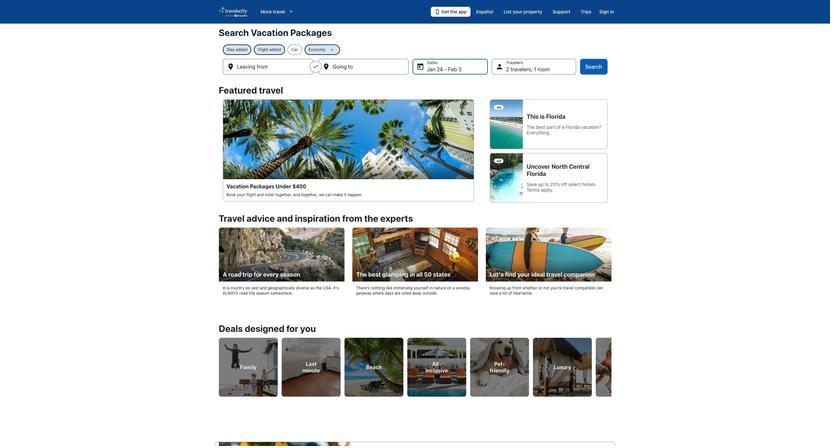 Task type: vqa. For each thing, say whether or not it's contained in the screenshot.
MAIN CONTENT
yes



Task type: locate. For each thing, give the bounding box(es) containing it.
main content
[[0, 24, 830, 446]]

download the app button image
[[435, 9, 440, 14]]

travelocity logo image
[[219, 7, 248, 17]]

travel advice and inspiration from the experts region
[[215, 209, 615, 308]]

swap origin and destination values image
[[313, 64, 319, 70]]

previous image
[[215, 362, 223, 369]]

featured travel region
[[215, 81, 615, 209]]



Task type: describe. For each thing, give the bounding box(es) containing it.
next image
[[608, 362, 615, 369]]



